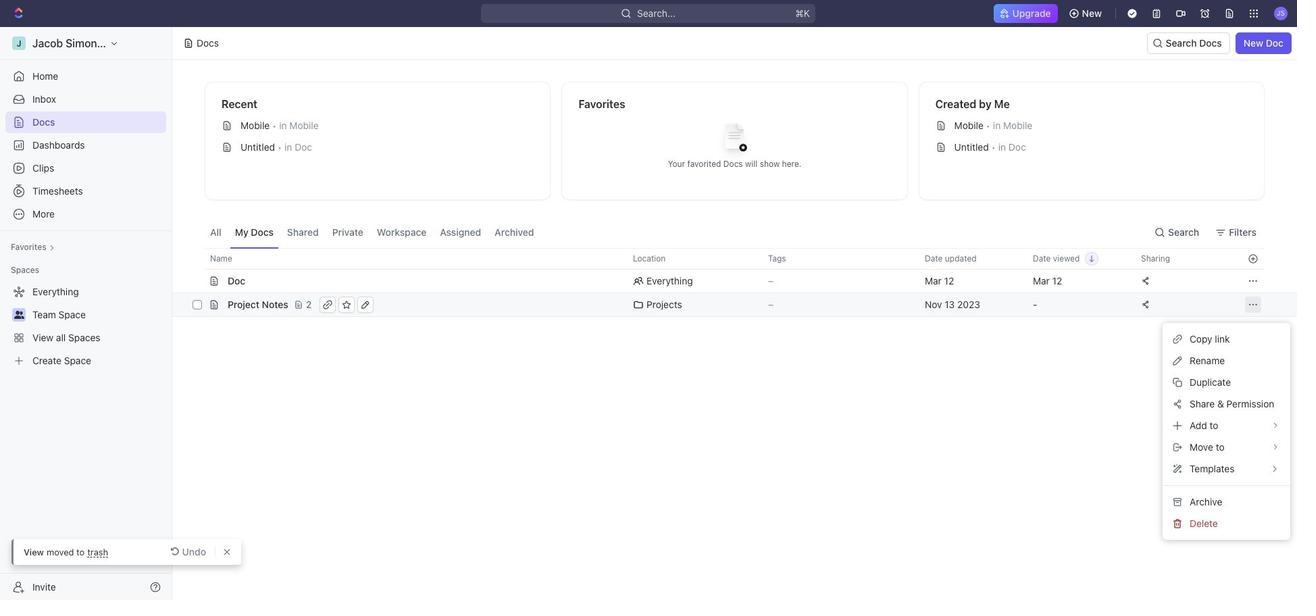 Task type: locate. For each thing, give the bounding box(es) containing it.
tab list
[[205, 216, 540, 248]]

column header
[[190, 248, 205, 270]]

sidebar navigation
[[0, 27, 172, 600]]

tree inside sidebar navigation
[[5, 281, 166, 372]]

row
[[190, 248, 1265, 270], [190, 269, 1265, 293], [172, 293, 1298, 317]]

tree
[[5, 281, 166, 372]]

table
[[172, 248, 1298, 317]]

cell
[[190, 270, 205, 293]]



Task type: vqa. For each thing, say whether or not it's contained in the screenshot.
dialog
no



Task type: describe. For each thing, give the bounding box(es) containing it.
no favorited docs image
[[708, 113, 762, 167]]



